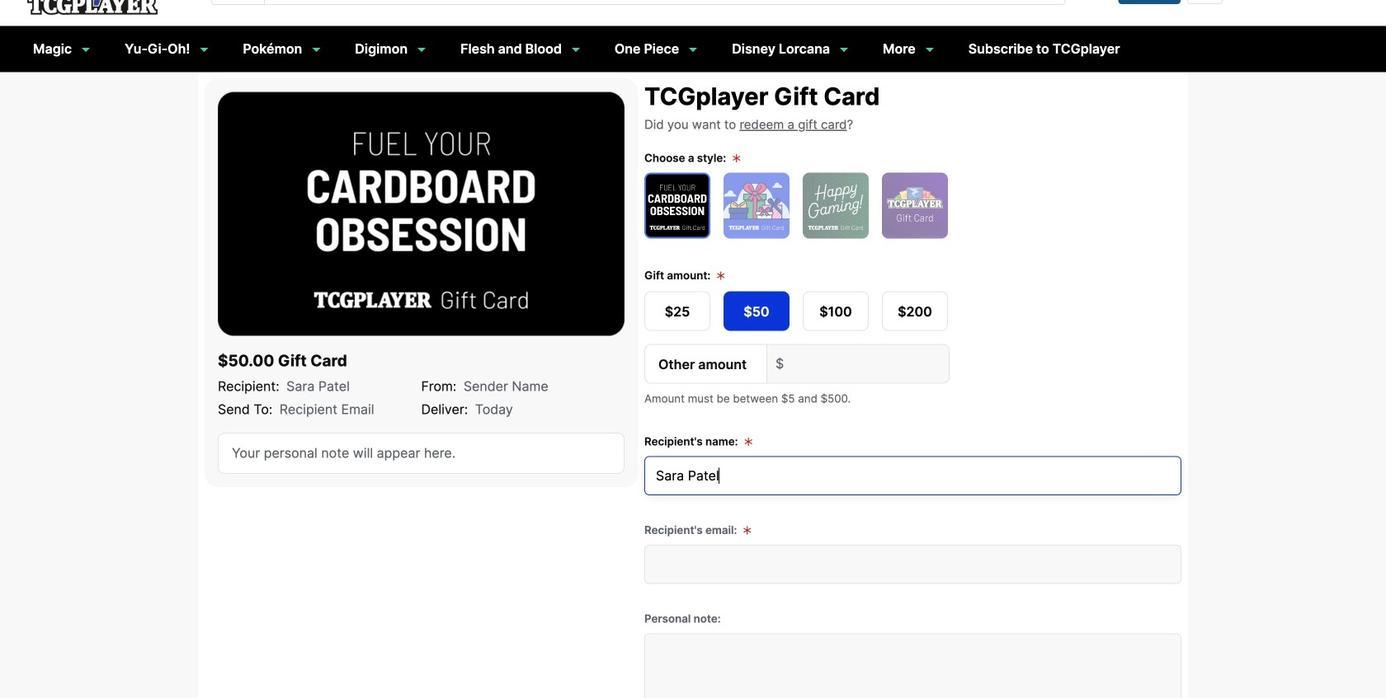 Task type: describe. For each thing, give the bounding box(es) containing it.
asterisk image for recipient's email: email field
[[743, 526, 752, 536]]

Recipient's name: text field
[[644, 457, 1182, 496]]

0 vertical spatial asterisk image
[[717, 271, 725, 281]]

Personal note: text field
[[644, 634, 1182, 699]]



Task type: vqa. For each thing, say whether or not it's contained in the screenshot.
Cardboard Obsession Gift Card image at the top left of the page
yes



Task type: locate. For each thing, give the bounding box(es) containing it.
asterisk image for recipient's name: text box
[[744, 437, 753, 447]]

tcgplayer.com image
[[26, 0, 158, 16]]

cardboard obsession gift card image
[[218, 92, 625, 336]]

2 vertical spatial asterisk image
[[743, 526, 752, 536]]

None text field
[[792, 345, 949, 383]]

Recipient's email: email field
[[644, 546, 1182, 585]]

asterisk image
[[732, 154, 741, 163]]

1 vertical spatial asterisk image
[[744, 437, 753, 447]]

None text field
[[265, 0, 1028, 4]]

asterisk image
[[717, 271, 725, 281], [744, 437, 753, 447], [743, 526, 752, 536]]



